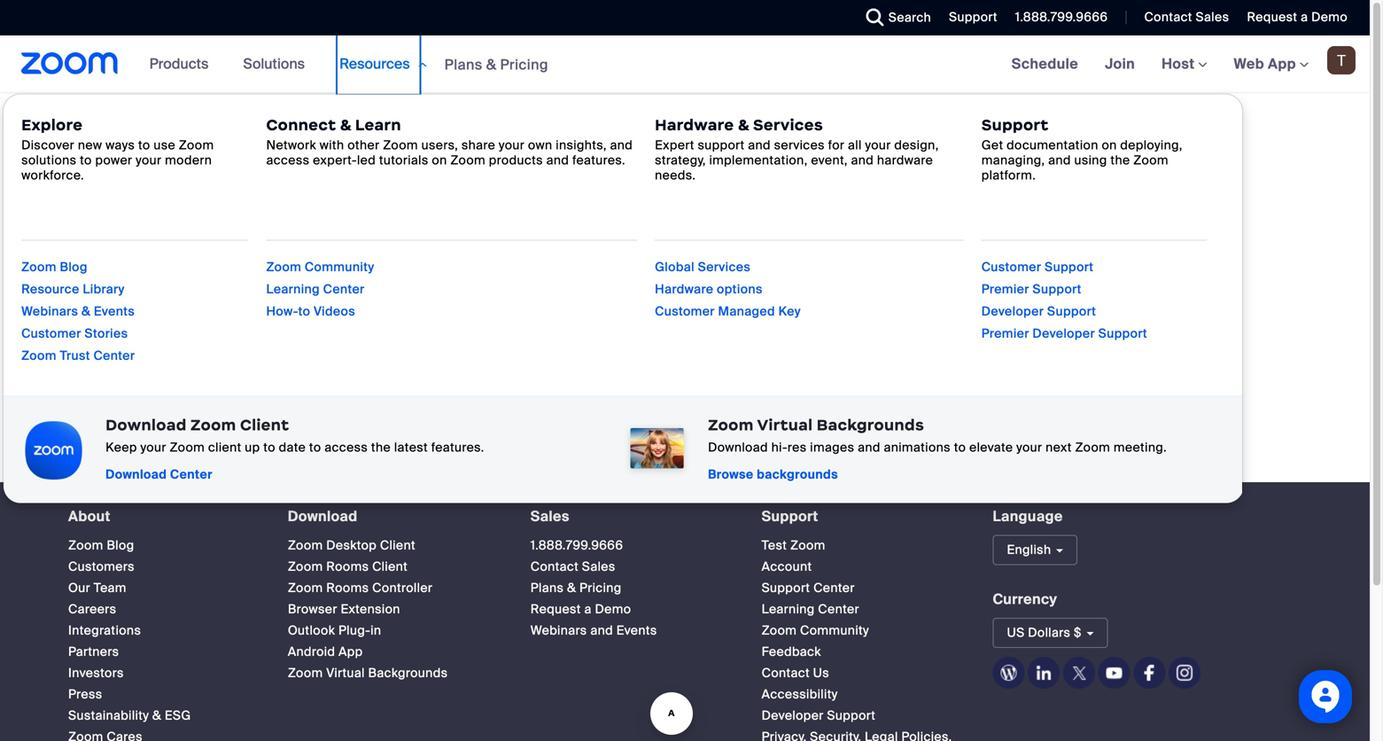 Task type: describe. For each thing, give the bounding box(es) containing it.
products
[[149, 55, 209, 73]]

use
[[154, 137, 176, 154]]

implementation,
[[710, 152, 808, 169]]

hardware
[[878, 152, 934, 169]]

us dollars $
[[1008, 625, 1082, 641]]

1 horizontal spatial request
[[1248, 9, 1298, 25]]

customer inside customer support premier support developer support premier developer support
[[982, 259, 1042, 275]]

blog for customers
[[107, 537, 134, 554]]

developer inside test zoom account support center learning center zoom community feedback contact us accessibility developer support
[[762, 708, 824, 724]]

hardware inside hardware & services expert support and services for all your design, strategy, implementation, event, and hardware needs.
[[655, 115, 735, 135]]

zoom community learning center how-to videos
[[266, 259, 375, 320]]

latest
[[394, 439, 428, 456]]

ways
[[106, 137, 135, 154]]

on inside support get documentation on deploying, managing, and using the zoom platform.
[[1102, 137, 1118, 154]]

learning inside zoom community learning center how-to videos
[[266, 281, 320, 297]]

platform.
[[982, 167, 1036, 184]]

browse backgrounds link
[[708, 466, 839, 483]]

to right 'up' in the bottom of the page
[[264, 439, 276, 456]]

your inside hardware & services expert support and services for all your design, strategy, implementation, event, and hardware needs.
[[866, 137, 892, 154]]

to left sign
[[600, 173, 615, 193]]

desktop
[[326, 537, 377, 554]]

account
[[762, 559, 813, 575]]

download center
[[106, 466, 213, 483]]

center down client
[[170, 466, 213, 483]]

accessibility link
[[762, 686, 838, 703]]

customer support link
[[982, 259, 1094, 275]]

support get documentation on deploying, managing, and using the zoom platform.
[[982, 115, 1183, 184]]

client for desktop
[[380, 537, 416, 554]]

download center link
[[106, 466, 213, 483]]

for
[[829, 137, 845, 154]]

& inside 1.888.799.9666 contact sales plans & pricing request a demo webinars and events
[[567, 580, 577, 596]]

documentation
[[1007, 137, 1099, 154]]

1.888.799.9666 button up schedule link
[[1016, 9, 1109, 25]]

0 vertical spatial developer
[[982, 303, 1045, 320]]

controller
[[372, 580, 433, 596]]

meeting.
[[1114, 439, 1168, 456]]

us
[[1008, 625, 1025, 641]]

zoom trust center link
[[21, 348, 135, 364]]

webinars and events link
[[531, 622, 657, 639]]

zoom inside zoom community learning center how-to videos
[[266, 259, 302, 275]]

customer support premier support developer support premier developer support
[[982, 259, 1148, 342]]

global services hardware options customer managed key
[[655, 259, 801, 320]]

learning inside test zoom account support center learning center zoom community feedback contact us accessibility developer support
[[762, 601, 815, 618]]

zoom rooms controller link
[[288, 580, 433, 596]]

with
[[320, 137, 344, 154]]

get
[[982, 137, 1004, 154]]

browse
[[708, 466, 754, 483]]

resource
[[21, 281, 79, 297]]

app inside zoom desktop client zoom rooms client zoom rooms controller browser extension outlook plug-in android app zoom virtual backgrounds
[[339, 644, 363, 660]]

and inside 1.888.799.9666 contact sales plans & pricing request a demo webinars and events
[[591, 622, 613, 639]]

customer managed key link
[[655, 303, 801, 320]]

solutions
[[21, 152, 77, 169]]

support inside support get documentation on deploying, managing, and using the zoom platform.
[[982, 115, 1049, 135]]

1.888.799.9666 button up schedule
[[1003, 0, 1113, 35]]

share
[[462, 137, 496, 154]]

english
[[1008, 542, 1052, 558]]

need
[[556, 173, 595, 193]]

center inside zoom community learning center how-to videos
[[323, 281, 365, 297]]

host
[[1162, 55, 1199, 73]]

schedule
[[1012, 55, 1079, 73]]

2 vertical spatial client
[[372, 559, 408, 575]]

& inside zoom blog resource library webinars & events customer stories zoom trust center
[[82, 303, 91, 320]]

this
[[731, 173, 759, 193]]

virtual inside 'zoom virtual backgrounds download hi-res images and animations to elevate your next zoom meeting.'
[[758, 415, 813, 435]]

power
[[95, 152, 132, 169]]

in inside zoom desktop client zoom rooms client zoom rooms controller browser extension outlook plug-in android app zoom virtual backgrounds
[[371, 622, 382, 639]]

insights,
[[556, 137, 607, 154]]

features. inside connect & learn network with other zoom users, share your own insights, and access expert-led tutorials on zoom products and features.
[[573, 152, 626, 169]]

about
[[68, 507, 111, 526]]

products
[[489, 152, 543, 169]]

tutorials
[[379, 152, 429, 169]]

download for download zoom client keep your zoom client up to date to access the latest features.
[[106, 415, 187, 435]]

download zoom client image
[[21, 417, 88, 483]]

2 rooms from the top
[[326, 580, 369, 596]]

contact inside test zoom account support center learning center zoom community feedback contact us accessibility developer support
[[762, 665, 810, 681]]

webinars & events link
[[21, 303, 135, 320]]

download for download center
[[106, 466, 167, 483]]

support
[[698, 137, 745, 154]]

outlook plug-in link
[[288, 622, 382, 639]]

extension
[[341, 601, 401, 618]]

to inside 'zoom virtual backgrounds download hi-res images and animations to elevate your next zoom meeting.'
[[955, 439, 967, 456]]

customers
[[68, 559, 135, 575]]

profile picture image
[[1328, 46, 1356, 74]]

download inside 'zoom virtual backgrounds download hi-res images and animations to elevate your next zoom meeting.'
[[708, 439, 769, 456]]

& inside hardware & services expert support and services for all your design, strategy, implementation, event, and hardware needs.
[[738, 115, 750, 135]]

plug-
[[339, 622, 371, 639]]

webinars inside 1.888.799.9666 contact sales plans & pricing request a demo webinars and events
[[531, 622, 587, 639]]

solutions button
[[243, 35, 313, 92]]

backgrounds inside zoom desktop client zoom rooms client zoom rooms controller browser extension outlook plug-in android app zoom virtual backgrounds
[[368, 665, 448, 681]]

our
[[68, 580, 90, 596]]

2 premier from the top
[[982, 325, 1030, 342]]

date
[[279, 439, 306, 456]]

center down support center link
[[819, 601, 860, 618]]

press
[[68, 686, 102, 703]]

zoom logo image
[[21, 52, 118, 74]]

videos
[[314, 303, 356, 320]]

options
[[717, 281, 763, 297]]

$
[[1075, 625, 1082, 641]]

investors
[[68, 665, 124, 681]]

feedback button
[[762, 644, 822, 660]]

schedule link
[[999, 35, 1092, 92]]

up
[[245, 439, 260, 456]]

support center link
[[762, 580, 855, 596]]

and inside 'zoom virtual backgrounds download hi-res images and animations to elevate your next zoom meeting.'
[[858, 439, 881, 456]]

services
[[775, 137, 825, 154]]

your inside download zoom client keep your zoom client up to date to access the latest features.
[[141, 439, 166, 456]]

network
[[266, 137, 316, 154]]

page.
[[763, 173, 806, 193]]

resources button
[[340, 35, 427, 92]]

strategy,
[[655, 152, 706, 169]]

design,
[[895, 137, 939, 154]]

join link
[[1092, 35, 1149, 92]]

zoom inside support get documentation on deploying, managing, and using the zoom platform.
[[1134, 152, 1169, 169]]

expert
[[655, 137, 695, 154]]

global services link
[[655, 259, 751, 275]]

the inside download zoom client keep your zoom client up to date to access the latest features.
[[371, 439, 391, 456]]

zoom blog link for resource library
[[21, 259, 88, 275]]

0 vertical spatial in
[[655, 173, 669, 193]]

currency
[[993, 590, 1058, 609]]

zoom blog link for customers
[[68, 537, 134, 554]]

users,
[[422, 137, 458, 154]]

careers link
[[68, 601, 116, 618]]

contact sales
[[1145, 9, 1230, 25]]

solutions
[[243, 55, 305, 73]]

sustainability & esg link
[[68, 708, 191, 724]]

0 vertical spatial zoom community link
[[266, 259, 375, 275]]

client for zoom
[[240, 415, 289, 435]]

1.888.799.9666 for 1.888.799.9666 contact sales plans & pricing request a demo webinars and events
[[531, 537, 624, 554]]

zoom virtual backgrounds download hi-res images and animations to elevate your next zoom meeting.
[[708, 415, 1168, 456]]

0 vertical spatial demo
[[1312, 9, 1349, 25]]

you
[[524, 173, 552, 193]]



Task type: locate. For each thing, give the bounding box(es) containing it.
a up web app 'dropdown button'
[[1302, 9, 1309, 25]]

rooms down desktop
[[326, 559, 369, 575]]

2 vertical spatial developer
[[762, 708, 824, 724]]

own
[[528, 137, 553, 154]]

services inside hardware & services expert support and services for all your design, strategy, implementation, event, and hardware needs.
[[754, 115, 824, 135]]

banner containing explore
[[0, 35, 1371, 504]]

zoom desktop client link
[[288, 537, 416, 554]]

demo inside 1.888.799.9666 contact sales plans & pricing request a demo webinars and events
[[595, 601, 632, 618]]

0 vertical spatial app
[[1269, 55, 1297, 73]]

explore
[[21, 115, 83, 135]]

global
[[655, 259, 695, 275]]

images
[[811, 439, 855, 456]]

webinars down 1.888.799.9666 link
[[531, 622, 587, 639]]

virtual up hi-
[[758, 415, 813, 435]]

0 vertical spatial events
[[94, 303, 135, 320]]

zoom inside "explore discover new ways to use zoom solutions to power your modern workforce."
[[179, 137, 214, 154]]

1 horizontal spatial events
[[617, 622, 657, 639]]

& up the customer stories link
[[82, 303, 91, 320]]

learning up how-
[[266, 281, 320, 297]]

download inside download zoom client keep your zoom client up to date to access the latest features.
[[106, 415, 187, 435]]

1 vertical spatial developer support link
[[762, 708, 876, 724]]

0 horizontal spatial virtual
[[326, 665, 365, 681]]

1 vertical spatial developer
[[1033, 325, 1096, 342]]

0 vertical spatial features.
[[573, 152, 626, 169]]

1 horizontal spatial demo
[[1312, 9, 1349, 25]]

1 vertical spatial app
[[339, 644, 363, 660]]

& down 1.888.799.9666 link
[[567, 580, 577, 596]]

0 horizontal spatial developer support link
[[762, 708, 876, 724]]

hardware
[[655, 115, 735, 135], [655, 281, 714, 297]]

expert-
[[313, 152, 357, 169]]

needs.
[[655, 167, 696, 184]]

center down test zoom link
[[814, 580, 855, 596]]

& up with
[[340, 115, 352, 135]]

0 vertical spatial a
[[1302, 9, 1309, 25]]

0 vertical spatial plans
[[445, 55, 483, 74]]

access down "connect"
[[266, 152, 310, 169]]

zoom virtual backgrounds image
[[624, 417, 691, 483]]

0 horizontal spatial request
[[531, 601, 581, 618]]

1 vertical spatial customer
[[655, 303, 715, 320]]

about link
[[68, 507, 111, 526]]

the left the "latest" at the left bottom of the page
[[371, 439, 391, 456]]

test zoom link
[[762, 537, 826, 554]]

contact inside 1.888.799.9666 contact sales plans & pricing request a demo webinars and events
[[531, 559, 579, 575]]

2 hardware from the top
[[655, 281, 714, 297]]

1 horizontal spatial community
[[801, 622, 870, 639]]

your inside 'zoom virtual backgrounds download hi-res images and animations to elevate your next zoom meeting.'
[[1017, 439, 1043, 456]]

events
[[94, 303, 135, 320], [617, 622, 657, 639]]

meetings navigation
[[999, 35, 1371, 94]]

developer
[[982, 303, 1045, 320], [1033, 325, 1096, 342], [762, 708, 824, 724]]

backgrounds inside 'zoom virtual backgrounds download hi-res images and animations to elevate your next zoom meeting.'
[[817, 415, 925, 435]]

blog up customers link
[[107, 537, 134, 554]]

demo up profile picture
[[1312, 9, 1349, 25]]

features. right the "latest" at the left bottom of the page
[[432, 439, 485, 456]]

account link
[[762, 559, 813, 575]]

all
[[848, 137, 862, 154]]

plans down 1.888.799.9666 link
[[531, 580, 564, 596]]

services inside global services hardware options customer managed key
[[698, 259, 751, 275]]

1 vertical spatial virtual
[[326, 665, 365, 681]]

your up download center link
[[141, 439, 166, 456]]

access inside download zoom client keep your zoom client up to date to access the latest features.
[[325, 439, 368, 456]]

2 vertical spatial contact
[[762, 665, 810, 681]]

hardware inside global services hardware options customer managed key
[[655, 281, 714, 297]]

0 vertical spatial community
[[305, 259, 375, 275]]

1 vertical spatial plans
[[531, 580, 564, 596]]

learn
[[355, 115, 402, 135]]

your left own
[[499, 137, 525, 154]]

0 horizontal spatial in
[[371, 622, 382, 639]]

plans inside 1.888.799.9666 contact sales plans & pricing request a demo webinars and events
[[531, 580, 564, 596]]

1 vertical spatial zoom community link
[[762, 622, 870, 639]]

developer support link down premier support link
[[982, 303, 1097, 320]]

0 horizontal spatial 1.888.799.9666
[[531, 537, 624, 554]]

center down stories
[[94, 348, 135, 364]]

zoom inside zoom blog customers our team careers integrations partners investors press sustainability & esg
[[68, 537, 103, 554]]

on left the deploying,
[[1102, 137, 1118, 154]]

1 horizontal spatial developer support link
[[982, 303, 1097, 320]]

premier down customer support link
[[982, 281, 1030, 297]]

1 vertical spatial features.
[[432, 439, 485, 456]]

1 vertical spatial access
[[325, 439, 368, 456]]

zoom community link up feedback button
[[762, 622, 870, 639]]

1 vertical spatial services
[[698, 259, 751, 275]]

1 horizontal spatial backgrounds
[[817, 415, 925, 435]]

backgrounds up images
[[817, 415, 925, 435]]

language
[[993, 507, 1064, 526]]

press link
[[68, 686, 102, 703]]

1 vertical spatial the
[[371, 439, 391, 456]]

to down strategy,
[[673, 173, 689, 193]]

hi-
[[772, 439, 788, 456]]

1 vertical spatial community
[[801, 622, 870, 639]]

partners
[[68, 644, 119, 660]]

1 horizontal spatial a
[[1302, 9, 1309, 25]]

zoom community link up how-to videos link
[[266, 259, 375, 275]]

0 vertical spatial developer support link
[[982, 303, 1097, 320]]

webinars inside zoom blog resource library webinars & events customer stories zoom trust center
[[21, 303, 78, 320]]

&
[[486, 55, 497, 74], [340, 115, 352, 135], [738, 115, 750, 135], [82, 303, 91, 320], [567, 580, 577, 596], [152, 708, 162, 724]]

0 vertical spatial access
[[266, 152, 310, 169]]

next
[[1046, 439, 1073, 456]]

customer inside zoom blog resource library webinars & events customer stories zoom trust center
[[21, 325, 81, 342]]

a inside 1.888.799.9666 contact sales plans & pricing request a demo webinars and events
[[585, 601, 592, 618]]

1 horizontal spatial the
[[1111, 152, 1131, 169]]

community up us
[[801, 622, 870, 639]]

0 vertical spatial rooms
[[326, 559, 369, 575]]

pricing up 'webinars and events' link
[[580, 580, 622, 596]]

0 vertical spatial the
[[1111, 152, 1131, 169]]

learning down support center link
[[762, 601, 815, 618]]

request inside 1.888.799.9666 contact sales plans & pricing request a demo webinars and events
[[531, 601, 581, 618]]

customer up premier support link
[[982, 259, 1042, 275]]

1 vertical spatial request
[[531, 601, 581, 618]]

esg
[[165, 708, 191, 724]]

to left power at the top
[[80, 152, 92, 169]]

contact down feedback button
[[762, 665, 810, 681]]

webinars
[[21, 303, 78, 320], [531, 622, 587, 639]]

0 horizontal spatial events
[[94, 303, 135, 320]]

zoom desktop client zoom rooms client zoom rooms controller browser extension outlook plug-in android app zoom virtual backgrounds
[[288, 537, 448, 681]]

2 horizontal spatial customer
[[982, 259, 1042, 275]]

to inside zoom community learning center how-to videos
[[298, 303, 311, 320]]

0 vertical spatial 1.888.799.9666
[[1016, 9, 1109, 25]]

0 vertical spatial webinars
[[21, 303, 78, 320]]

hardware up expert
[[655, 115, 735, 135]]

modern
[[165, 152, 212, 169]]

on
[[1102, 137, 1118, 154], [432, 152, 447, 169]]

1 horizontal spatial features.
[[573, 152, 626, 169]]

products button
[[149, 35, 217, 92]]

1 vertical spatial hardware
[[655, 281, 714, 297]]

0 horizontal spatial pricing
[[500, 55, 549, 74]]

0 vertical spatial client
[[240, 415, 289, 435]]

banner
[[0, 35, 1371, 504]]

zoom blog link up resource
[[21, 259, 88, 275]]

your right all at right
[[866, 137, 892, 154]]

blog up resource library link
[[60, 259, 88, 275]]

download up browse
[[708, 439, 769, 456]]

1.888.799.9666 contact sales plans & pricing request a demo webinars and events
[[531, 537, 657, 639]]

services up hardware options link on the top of page
[[698, 259, 751, 275]]

0 vertical spatial premier
[[982, 281, 1030, 297]]

workforce.
[[21, 167, 84, 184]]

features.
[[573, 152, 626, 169], [432, 439, 485, 456]]

1 vertical spatial backgrounds
[[368, 665, 448, 681]]

download up keep
[[106, 415, 187, 435]]

0 vertical spatial learning center link
[[266, 281, 365, 297]]

request a demo link
[[1234, 0, 1371, 35], [1248, 9, 1349, 25], [531, 601, 632, 618]]

1 vertical spatial webinars
[[531, 622, 587, 639]]

1 vertical spatial sales
[[531, 507, 570, 526]]

0 horizontal spatial community
[[305, 259, 375, 275]]

browse backgrounds
[[708, 466, 839, 483]]

community inside test zoom account support center learning center zoom community feedback contact us accessibility developer support
[[801, 622, 870, 639]]

0 vertical spatial sales
[[1196, 9, 1230, 25]]

1 vertical spatial demo
[[595, 601, 632, 618]]

0 horizontal spatial app
[[339, 644, 363, 660]]

0 horizontal spatial features.
[[432, 439, 485, 456]]

a up 'webinars and events' link
[[585, 601, 592, 618]]

discover
[[21, 137, 75, 154]]

feedback
[[762, 644, 822, 660]]

1 horizontal spatial 1.888.799.9666
[[1016, 9, 1109, 25]]

test zoom account support center learning center zoom community feedback contact us accessibility developer support
[[762, 537, 876, 724]]

1 horizontal spatial plans
[[531, 580, 564, 596]]

virtual
[[758, 415, 813, 435], [326, 665, 365, 681]]

1 vertical spatial events
[[617, 622, 657, 639]]

premier developer support link
[[982, 325, 1148, 342]]

0 vertical spatial learning
[[266, 281, 320, 297]]

contact up host
[[1145, 9, 1193, 25]]

virtual down android app link
[[326, 665, 365, 681]]

customers link
[[68, 559, 135, 575]]

1 hardware from the top
[[655, 115, 735, 135]]

download up desktop
[[288, 507, 358, 526]]

to left use
[[138, 137, 150, 154]]

to left videos
[[298, 303, 311, 320]]

sign
[[619, 173, 651, 193]]

learning center link
[[266, 281, 365, 297], [762, 601, 860, 618]]

the right 'using'
[[1111, 152, 1131, 169]]

using
[[1075, 152, 1108, 169]]

plans & pricing
[[445, 55, 549, 74]]

a
[[1302, 9, 1309, 25], [585, 601, 592, 618]]

join
[[1106, 55, 1136, 73]]

your left next
[[1017, 439, 1043, 456]]

0 vertical spatial pricing
[[500, 55, 549, 74]]

stories
[[85, 325, 128, 342]]

on inside connect & learn network with other zoom users, share your own insights, and access expert-led tutorials on zoom products and features.
[[432, 152, 447, 169]]

explore discover new ways to use zoom solutions to power your modern workforce.
[[21, 115, 214, 184]]

premier down premier support link
[[982, 325, 1030, 342]]

events inside 1.888.799.9666 contact sales plans & pricing request a demo webinars and events
[[617, 622, 657, 639]]

the inside support get documentation on deploying, managing, and using the zoom platform.
[[1111, 152, 1131, 169]]

sales up host dropdown button
[[1196, 9, 1230, 25]]

1.888.799.9666 up schedule link
[[1016, 9, 1109, 25]]

1 horizontal spatial virtual
[[758, 415, 813, 435]]

backgrounds down plug-
[[368, 665, 448, 681]]

in
[[655, 173, 669, 193], [371, 622, 382, 639]]

access right date
[[325, 439, 368, 456]]

managing,
[[982, 152, 1046, 169]]

services up services
[[754, 115, 824, 135]]

plans up connect & learn network with other zoom users, share your own insights, and access expert-led tutorials on zoom products and features.
[[445, 55, 483, 74]]

browser
[[288, 601, 338, 618]]

1 rooms from the top
[[326, 559, 369, 575]]

virtual inside zoom desktop client zoom rooms client zoom rooms controller browser extension outlook plug-in android app zoom virtual backgrounds
[[326, 665, 365, 681]]

0 horizontal spatial customer
[[21, 325, 81, 342]]

sales down 1.888.799.9666 link
[[582, 559, 616, 575]]

0 horizontal spatial a
[[585, 601, 592, 618]]

1 vertical spatial 1.888.799.9666
[[531, 537, 624, 554]]

customer down hardware options link on the top of page
[[655, 303, 715, 320]]

event,
[[812, 152, 848, 169]]

& up support
[[738, 115, 750, 135]]

client inside download zoom client keep your zoom client up to date to access the latest features.
[[240, 415, 289, 435]]

features. inside download zoom client keep your zoom client up to date to access the latest features.
[[432, 439, 485, 456]]

0 vertical spatial services
[[754, 115, 824, 135]]

1 horizontal spatial learning
[[762, 601, 815, 618]]

learning center link up how-to videos link
[[266, 281, 365, 297]]

customer inside global services hardware options customer managed key
[[655, 303, 715, 320]]

1 vertical spatial premier
[[982, 325, 1030, 342]]

pricing inside product information navigation
[[500, 55, 549, 74]]

sustainability
[[68, 708, 149, 724]]

in down 'extension'
[[371, 622, 382, 639]]

contact down 1.888.799.9666 link
[[531, 559, 579, 575]]

1 vertical spatial rooms
[[326, 580, 369, 596]]

app
[[1269, 55, 1297, 73], [339, 644, 363, 660]]

elevate
[[970, 439, 1014, 456]]

managed
[[719, 303, 776, 320]]

rooms down zoom rooms client link
[[326, 580, 369, 596]]

developer support link down accessibility
[[762, 708, 876, 724]]

0 horizontal spatial plans
[[445, 55, 483, 74]]

access inside connect & learn network with other zoom users, share your own insights, and access expert-led tutorials on zoom products and features.
[[266, 152, 310, 169]]

0 horizontal spatial contact
[[531, 559, 579, 575]]

1 horizontal spatial services
[[754, 115, 824, 135]]

how-to videos link
[[266, 303, 356, 320]]

1 vertical spatial pricing
[[580, 580, 622, 596]]

client
[[208, 439, 242, 456]]

sales link
[[531, 507, 570, 526]]

1 horizontal spatial blog
[[107, 537, 134, 554]]

services
[[754, 115, 824, 135], [698, 259, 751, 275]]

1 vertical spatial a
[[585, 601, 592, 618]]

demo
[[1312, 9, 1349, 25], [595, 601, 632, 618]]

to right date
[[309, 439, 321, 456]]

& inside connect & learn network with other zoom users, share your own insights, and access expert-led tutorials on zoom products and features.
[[340, 115, 352, 135]]

1 vertical spatial in
[[371, 622, 382, 639]]

your inside connect & learn network with other zoom users, share your own insights, and access expert-led tutorials on zoom products and features.
[[499, 137, 525, 154]]

0 horizontal spatial learning center link
[[266, 281, 365, 297]]

test
[[762, 537, 788, 554]]

learning center link down support center link
[[762, 601, 860, 618]]

keep
[[106, 439, 137, 456]]

your inside "explore discover new ways to use zoom solutions to power your modern workforce."
[[136, 152, 162, 169]]

1 horizontal spatial customer
[[655, 303, 715, 320]]

developer support link
[[982, 303, 1097, 320], [762, 708, 876, 724]]

1 vertical spatial zoom blog link
[[68, 537, 134, 554]]

app right web
[[1269, 55, 1297, 73]]

(404)
[[810, 173, 850, 193]]

on right tutorials
[[432, 152, 447, 169]]

our team link
[[68, 580, 127, 596]]

app down plug-
[[339, 644, 363, 660]]

request up 'webinars and events' link
[[531, 601, 581, 618]]

community up videos
[[305, 259, 375, 275]]

pricing inside 1.888.799.9666 contact sales plans & pricing request a demo webinars and events
[[580, 580, 622, 596]]

0 horizontal spatial demo
[[595, 601, 632, 618]]

download for download
[[288, 507, 358, 526]]

1 vertical spatial blog
[[107, 537, 134, 554]]

events inside zoom blog resource library webinars & events customer stories zoom trust center
[[94, 303, 135, 320]]

0 horizontal spatial access
[[266, 152, 310, 169]]

sales up 1.888.799.9666 link
[[531, 507, 570, 526]]

center
[[323, 281, 365, 297], [94, 348, 135, 364], [170, 466, 213, 483], [814, 580, 855, 596], [819, 601, 860, 618]]

0 horizontal spatial on
[[432, 152, 447, 169]]

0 horizontal spatial services
[[698, 259, 751, 275]]

key
[[779, 303, 801, 320]]

center up videos
[[323, 281, 365, 297]]

1 vertical spatial learning
[[762, 601, 815, 618]]

app inside meetings navigation
[[1269, 55, 1297, 73]]

sales inside 1.888.799.9666 contact sales plans & pricing request a demo webinars and events
[[582, 559, 616, 575]]

2 vertical spatial customer
[[21, 325, 81, 342]]

pricing up own
[[500, 55, 549, 74]]

product information navigation
[[3, 35, 1245, 504]]

request up web app 'dropdown button'
[[1248, 9, 1298, 25]]

& inside zoom blog customers our team careers integrations partners investors press sustainability & esg
[[152, 708, 162, 724]]

to left the elevate
[[955, 439, 967, 456]]

1.888.799.9666 button
[[1003, 0, 1113, 35], [1016, 9, 1109, 25]]

download down keep
[[106, 466, 167, 483]]

zoom virtual backgrounds link
[[288, 665, 448, 681]]

plans inside product information navigation
[[445, 55, 483, 74]]

blog for resource
[[60, 259, 88, 275]]

team
[[94, 580, 127, 596]]

1.888.799.9666 inside 1.888.799.9666 contact sales plans & pricing request a demo webinars and events
[[531, 537, 624, 554]]

1 horizontal spatial in
[[655, 173, 669, 193]]

webinars down resource
[[21, 303, 78, 320]]

center inside zoom blog resource library webinars & events customer stories zoom trust center
[[94, 348, 135, 364]]

connect & learn network with other zoom users, share your own insights, and access expert-led tutorials on zoom products and features.
[[266, 115, 633, 169]]

hardware down global
[[655, 281, 714, 297]]

your right 'ways'
[[136, 152, 162, 169]]

blog inside zoom blog resource library webinars & events customer stories zoom trust center
[[60, 259, 88, 275]]

& up the share
[[486, 55, 497, 74]]

0 vertical spatial contact
[[1145, 9, 1193, 25]]

2 horizontal spatial sales
[[1196, 9, 1230, 25]]

premier support link
[[982, 281, 1082, 297]]

1 premier from the top
[[982, 281, 1030, 297]]

download link
[[288, 507, 358, 526]]

community inside zoom community learning center how-to videos
[[305, 259, 375, 275]]

1 horizontal spatial on
[[1102, 137, 1118, 154]]

2 horizontal spatial contact
[[1145, 9, 1193, 25]]

0 horizontal spatial sales
[[531, 507, 570, 526]]

and inside support get documentation on deploying, managing, and using the zoom platform.
[[1049, 152, 1072, 169]]

accessibility
[[762, 686, 838, 703]]

in right sign
[[655, 173, 669, 193]]

1 vertical spatial learning center link
[[762, 601, 860, 618]]

1 horizontal spatial learning center link
[[762, 601, 860, 618]]

customer up trust
[[21, 325, 81, 342]]

1.888.799.9666 for 1.888.799.9666
[[1016, 9, 1109, 25]]

1.888.799.9666 down sales link
[[531, 537, 624, 554]]

blog inside zoom blog customers our team careers integrations partners investors press sustainability & esg
[[107, 537, 134, 554]]

features. up need
[[573, 152, 626, 169]]

view
[[693, 173, 726, 193]]

demo up 'webinars and events' link
[[595, 601, 632, 618]]

zoom blog link up customers link
[[68, 537, 134, 554]]

& left esg
[[152, 708, 162, 724]]

0 vertical spatial blog
[[60, 259, 88, 275]]

0 horizontal spatial webinars
[[21, 303, 78, 320]]

0 vertical spatial request
[[1248, 9, 1298, 25]]

sales
[[1196, 9, 1230, 25], [531, 507, 570, 526], [582, 559, 616, 575]]



Task type: vqa. For each thing, say whether or not it's contained in the screenshot.
Test Zoom Account Support Center Learning Center Zoom Community Feedback Contact Us Accessibility Developer Support
yes



